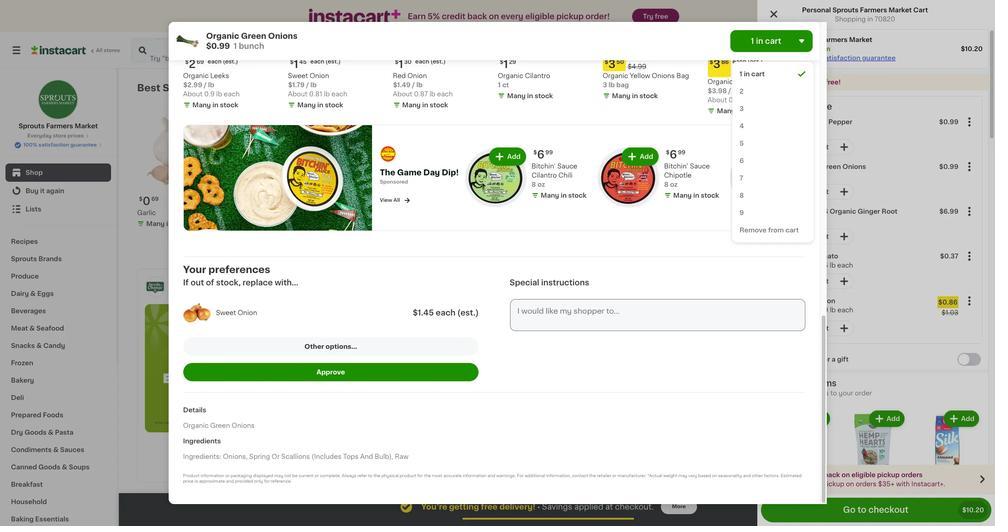 Task type: locate. For each thing, give the bounding box(es) containing it.
organic inside button
[[830, 209, 857, 215]]

1 horizontal spatial 4
[[740, 123, 744, 129]]

vary
[[689, 474, 698, 478]]

eligible
[[526, 13, 555, 20], [403, 463, 427, 469], [852, 472, 876, 479]]

3 bitchin' from the left
[[797, 164, 821, 170]]

eligible up product
[[403, 463, 427, 469]]

2 vertical spatial 4
[[953, 210, 957, 216]]

or
[[272, 454, 280, 460]]

1 vertical spatial 100%
[[23, 143, 37, 148]]

onions up onions,
[[232, 423, 255, 429]]

1 vertical spatial 49
[[656, 197, 663, 202]]

sprouts left string
[[221, 210, 246, 216]]

1 vertical spatial bunch
[[797, 173, 818, 179]]

farmers inside sprouts farmers market noon - 1pm
[[821, 37, 848, 43]]

$1.49 down zucchini in the top left of the page
[[305, 219, 323, 225]]

on
[[489, 13, 499, 20], [842, 472, 851, 479], [713, 474, 718, 478], [847, 481, 855, 488]]

2 1 ct from the top
[[818, 189, 829, 195]]

beverages
[[11, 308, 46, 315]]

spo
[[380, 180, 390, 185], [169, 290, 179, 295]]

$1.43 each (estimated) element
[[810, 9, 887, 25]]

& left sauces
[[53, 447, 59, 454]]

1 product group from the top
[[764, 204, 983, 248]]

items up the picks
[[814, 380, 837, 388]]

5% inside 5% credit back on eligible pickup orders plus, free pickup on orders $35+ with instacart+.
[[792, 472, 802, 479]]

onion
[[859, 27, 879, 33], [310, 73, 329, 79], [408, 73, 427, 79], [816, 298, 836, 305], [238, 310, 257, 317]]

ave
[[851, 47, 864, 54]]

/
[[240, 36, 243, 42], [829, 36, 832, 42], [204, 82, 207, 88], [306, 82, 309, 88], [412, 82, 415, 88], [729, 88, 731, 94], [324, 219, 327, 225]]

0 vertical spatial guarantee
[[863, 55, 896, 61]]

99 for 11.15 oz
[[571, 197, 579, 202]]

4 1 ct from the top
[[818, 279, 829, 285]]

is down product
[[195, 480, 198, 484]]

1 vertical spatial bread
[[521, 219, 540, 225]]

baby
[[420, 27, 437, 33]]

snacks & candy
[[11, 343, 65, 349]]

each (est.) right 43
[[832, 13, 862, 19]]

onions down "increment quantity of green bell pepper" image
[[843, 164, 867, 170]]

onions inside organic green onions 1 bunch
[[843, 164, 867, 170]]

credit up plus,
[[803, 472, 823, 479]]

29 inside $ 9 29
[[824, 197, 831, 202]]

announcement region
[[758, 466, 996, 494]]

2 sauce from the left
[[690, 164, 710, 170]]

$ 8 49
[[644, 196, 663, 207]]

product group containing melissa's organic ginger root
[[764, 204, 983, 248]]

$1.99 inside broccoli crown $1.99 / lb about 0.79 lb each
[[221, 36, 239, 42]]

1 horizontal spatial spo
[[380, 180, 390, 185]]

sweet for sweet onion $1.79 / lb about 0.81 lb each
[[288, 73, 308, 79]]

bitchin' sauce game day dip image
[[184, 125, 372, 231]]

69 up $2.99
[[196, 59, 204, 65]]

your
[[839, 391, 854, 397]]

physical
[[382, 474, 399, 478]]

instacart logo image
[[31, 45, 86, 56]]

1 horizontal spatial $1.99
[[810, 36, 827, 42]]

bitchin' for bitchin' sauce cilantro chili
[[532, 164, 556, 170]]

$ inside the $ 0 69
[[139, 197, 143, 202]]

sprouts for sprouts farmers market
[[19, 123, 45, 129]]

leeks
[[210, 73, 229, 79]]

each (est.) inside $1.43 each (estimated) element
[[832, 13, 862, 19]]

1 bitchin' from the left
[[532, 164, 556, 170]]

(est.) for red onion $1.49 / lb about 0.87 lb each
[[431, 59, 446, 64]]

0 vertical spatial items
[[814, 380, 837, 388]]

ingredients:
[[183, 454, 221, 460]]

1 $1.99 from the left
[[221, 36, 239, 42]]

$ inside "$ 8 49"
[[644, 197, 647, 202]]

$ inside $ 2 49
[[559, 14, 563, 19]]

0 vertical spatial satisfaction
[[822, 55, 861, 61]]

green inside organic green onions 1 bunch
[[821, 164, 842, 170]]

may up reference.
[[275, 474, 284, 478]]

each (est.) inside $2.69 each (estimated) element
[[208, 59, 238, 64]]

organic inside organic cilantro 1 ct
[[498, 73, 524, 79]]

2 vertical spatial farmers
[[46, 123, 73, 129]]

order right your
[[856, 391, 873, 397]]

lb right 0.87
[[430, 91, 436, 97]]

4 inside 2 3 4 5 6 7 8 9 remove from cart
[[740, 123, 744, 129]]

spo inside the healthy eating for real life. spo
[[169, 290, 179, 295]]

personal
[[803, 7, 832, 13]]

to right refer
[[368, 474, 373, 478]]

0 vertical spatial produce
[[797, 103, 833, 111]]

sauce inside the bitchin' sauce chipotle 8 oz
[[690, 164, 710, 170]]

1 horizontal spatial credit
[[803, 472, 823, 479]]

chipotle
[[664, 173, 692, 179]]

0 horizontal spatial orders
[[856, 481, 877, 488]]

be
[[293, 474, 298, 478]]

refer
[[358, 474, 367, 478]]

free right 'try'
[[655, 13, 669, 20]]

spo down healthy
[[169, 290, 179, 295]]

sponsored badge image
[[726, 54, 753, 59], [810, 246, 838, 251]]

sprouts brands
[[11, 256, 62, 263]]

green up 0.79
[[241, 32, 266, 40]]

0
[[647, 13, 655, 24], [143, 196, 150, 207], [311, 196, 319, 207]]

sweet for sweet onion
[[216, 310, 236, 317]]

it
[[40, 188, 45, 194]]

ct
[[502, 82, 509, 88], [823, 144, 829, 150], [823, 189, 829, 195], [823, 234, 829, 240], [823, 279, 829, 285], [823, 326, 829, 332]]

0 horizontal spatial items
[[428, 463, 447, 469]]

market for sprouts farmers market
[[75, 123, 98, 129]]

for up spo "button" on the left of the page
[[246, 277, 261, 287]]

0 horizontal spatial cart
[[752, 71, 765, 77]]

each inside sweet onion $1.79 / lb about 0.81 lb each
[[332, 91, 348, 97]]

&
[[838, 219, 843, 225], [30, 291, 36, 297], [29, 326, 35, 332], [36, 343, 42, 349], [48, 430, 53, 436], [53, 447, 59, 454], [62, 465, 67, 471]]

7 inside sprouts pico de gallo 7 oz
[[726, 219, 730, 225]]

about
[[221, 45, 241, 52], [810, 45, 829, 52], [183, 91, 203, 97], [288, 91, 308, 97], [393, 91, 413, 97], [708, 97, 728, 103], [305, 228, 325, 234], [793, 263, 813, 269], [793, 307, 813, 314]]

each
[[243, 13, 257, 19], [666, 13, 680, 19], [832, 13, 846, 19], [265, 45, 281, 52], [854, 45, 869, 52], [208, 59, 222, 64], [310, 59, 324, 64], [415, 59, 429, 64], [733, 59, 747, 64], [224, 91, 240, 97], [332, 91, 348, 97], [437, 91, 453, 97], [752, 97, 768, 103], [330, 196, 344, 202], [349, 228, 365, 234], [838, 263, 854, 269], [838, 307, 854, 314], [436, 310, 456, 317]]

69 up garlic
[[151, 197, 159, 202]]

all for ready meals
[[882, 500, 890, 507]]

green inside button
[[793, 119, 814, 125]]

1 all from the top
[[883, 85, 890, 91]]

your for your first pickup is free!
[[763, 79, 778, 86]]

onions inside the 'organic green onions $0.99 1 bunch'
[[268, 32, 298, 40]]

1 vertical spatial goods
[[38, 465, 60, 471]]

69 inside $ 2 69
[[196, 59, 204, 65]]

guarantee down prices on the top of the page
[[70, 143, 97, 148]]

0 vertical spatial sponsored badge image
[[726, 54, 753, 59]]

original
[[797, 173, 822, 179]]

$1.99 down the broccoli
[[221, 36, 239, 42]]

(est.) for sweet onion $1.79 / lb about 0.81 lb each
[[326, 59, 341, 64]]

None search field
[[131, 38, 595, 63]]

0 vertical spatial eligible
[[526, 13, 555, 20]]

celery down the $1.99 element
[[137, 27, 159, 33]]

remove melissa's organic ginger root image
[[797, 231, 808, 242]]

not
[[285, 474, 291, 478]]

each (est.) for organic yellow onion $1.99 / lb about 0.72 lb each
[[832, 13, 862, 19]]

(includes
[[312, 454, 342, 460]]

0 vertical spatial back
[[468, 13, 487, 20]]

0 vertical spatial 5
[[964, 47, 968, 54]]

broccoli crown $1.99 / lb about 0.79 lb each
[[221, 27, 281, 52]]

29 for 1
[[509, 59, 516, 65]]

1 horizontal spatial $ 3 50
[[605, 59, 624, 69]]

3 product group from the top
[[764, 293, 983, 340]]

2 all from the top
[[882, 500, 890, 507]]

/ for $ 3 86
[[729, 88, 731, 94]]

view all (50+)
[[865, 500, 909, 507]]

$ 0 76 up zucchini in the top left of the page
[[307, 196, 326, 207]]

0 vertical spatial 100% satisfaction guarantee
[[803, 55, 896, 61]]

1 left 0.79
[[234, 43, 237, 50]]

3 or from the left
[[613, 474, 617, 478]]

$0.76 each (estimated) element
[[642, 9, 718, 25], [305, 192, 382, 208]]

each (est.) for red onion $1.49 / lb about 0.87 lb each
[[415, 59, 446, 64]]

8 up sprouts pico de gallo 7 oz at the right of the page
[[740, 193, 744, 199]]

2 horizontal spatial for
[[418, 474, 423, 478]]

2 $1.99 from the left
[[810, 36, 827, 42]]

yellow down the $4.99
[[630, 73, 651, 79]]

7
[[740, 175, 744, 182], [726, 219, 730, 225]]

0 vertical spatial $ 0 76
[[644, 13, 663, 24]]

$1.49 down red
[[393, 82, 411, 88]]

many in stock down organic cilantro 1 ct
[[507, 93, 553, 99]]

100% satisfaction guarantee inside 'button'
[[23, 143, 97, 148]]

0 vertical spatial orders
[[902, 472, 923, 479]]

onion down personal sprouts farmers market cart shopping in 70820
[[859, 27, 879, 33]]

49 for 8
[[656, 197, 663, 202]]

in inside 1 in cart field
[[756, 38, 764, 45]]

7 right 85%
[[726, 219, 730, 225]]

0 horizontal spatial for
[[246, 277, 261, 287]]

/ inside sweet onion $1.79 / lb about 0.81 lb each
[[306, 82, 309, 88]]

50
[[316, 14, 324, 19], [403, 14, 411, 19], [485, 14, 492, 19], [617, 59, 624, 65]]

2 vertical spatial market
[[75, 123, 98, 129]]

green up ingredients on the bottom of page
[[210, 423, 230, 429]]

1 up $ 9 29
[[818, 189, 821, 195]]

melissa's
[[793, 209, 829, 215]]

(est.) inside $1.45 each (estimated) element
[[326, 59, 341, 64]]

99 for bitchin' sauce chipotle
[[678, 150, 686, 156]]

view all
[[380, 198, 400, 203]]

bitchin' sauce logo image
[[380, 146, 396, 163]]

applegate organic chicken & apple sausage 12 oz
[[810, 210, 870, 244]]

guarantee inside 'button'
[[70, 143, 97, 148]]

each inside organic leeks $2.99 / lb about 0.9 lb each
[[224, 91, 240, 97]]

0 vertical spatial 9
[[815, 196, 823, 207]]

$ 6 99 up chipotle
[[666, 150, 686, 160]]

option
[[736, 65, 810, 83]]

increment quantity of melissa's organic ginger root image
[[839, 231, 850, 242]]

0 horizontal spatial $1.99
[[221, 36, 239, 42]]

2 horizontal spatial 3 button
[[684, 304, 756, 456]]

you're
[[422, 504, 448, 511]]

$5.99 element
[[894, 192, 971, 208]]

cart inside 2 3 4 5 6 7 8 9 remove from cart
[[786, 227, 799, 234]]

/ for $ 1 57
[[240, 36, 243, 42]]

to inside product information or packaging displayed may not be current or complete. always refer to the physical product for the most accurate information and warnings. for additional information, contact the retailer or manufacturer. *actual weight may vary based on seasonality and other factors. estimated price is approximate and provided only for reference.
[[368, 474, 373, 478]]

0 vertical spatial view
[[865, 85, 881, 91]]

$ inside $ 2 69
[[185, 59, 189, 65]]

cilantro
[[525, 73, 551, 79], [532, 173, 557, 179]]

onions for organic green onions 1 bunch
[[843, 164, 867, 170]]

each right 30
[[415, 59, 429, 64]]

product group containing yellow onion
[[764, 293, 983, 340]]

$1.49 for red
[[393, 82, 411, 88]]

5% up baby at the top
[[428, 13, 440, 20]]

free right plus,
[[809, 481, 822, 488]]

$ 6 99 for bitchin' sauce cilantro chili 8 oz
[[534, 150, 553, 160]]

(est.) up leeks
[[223, 59, 238, 64]]

/ inside broccoli crown $1.99 / lb about 0.79 lb each
[[240, 36, 243, 42]]

spring down revol
[[726, 36, 747, 42]]

2 product group from the top
[[764, 248, 983, 293]]

sweet down spo "button" on the left of the page
[[216, 310, 236, 317]]

1 vertical spatial is
[[195, 480, 198, 484]]

0 horizontal spatial sauce
[[558, 164, 578, 170]]

0 vertical spatial 69
[[196, 59, 204, 65]]

(est.) for broccoli crown $1.99 / lb about 0.79 lb each
[[258, 13, 273, 19]]

1
[[227, 13, 231, 24], [311, 13, 316, 24], [815, 13, 820, 24], [479, 13, 484, 24], [751, 38, 754, 45], [234, 43, 237, 50], [294, 59, 298, 69], [399, 59, 403, 69], [504, 59, 508, 69], [740, 71, 743, 77], [498, 82, 501, 88], [818, 144, 821, 150], [793, 173, 796, 179], [818, 189, 821, 195], [818, 234, 821, 240], [818, 279, 821, 285], [818, 326, 821, 332]]

0 vertical spatial $0.76 each (estimated) element
[[642, 9, 718, 25]]

product group containing roma tomato
[[764, 248, 983, 293]]

each up 100% satisfaction guarantee link
[[854, 45, 869, 52]]

each (est.) for sweet onion $1.79 / lb about 0.81 lb each
[[310, 59, 341, 64]]

2 right 70820
[[899, 13, 906, 24]]

retailer
[[597, 474, 612, 478]]

$1.99 element
[[137, 9, 214, 25]]

$3.86 each (estimated) original price: $4.84 element
[[708, 55, 806, 77]]

/ inside organic leeks $2.99 / lb about 0.9 lb each
[[204, 82, 207, 88]]

1 horizontal spatial spring
[[726, 36, 747, 42]]

your for your preferences
[[183, 265, 206, 275]]

item carousel region
[[183, 0, 819, 121], [137, 79, 971, 261], [137, 494, 971, 527]]

bitchin' for bitchin' sauce chipotle
[[664, 164, 689, 170]]

organic green onions
[[183, 423, 255, 429]]

1 horizontal spatial 12
[[810, 237, 817, 244]]

1 3 button from the left
[[533, 304, 605, 447]]

9 up melissa's
[[815, 196, 823, 207]]

each (est.) inside $1.30 each (estimated) element
[[415, 59, 446, 64]]

1 vertical spatial cart
[[752, 71, 765, 77]]

4 for blueberry muffins 4 pack
[[953, 210, 957, 216]]

99 inside $ 2 99
[[907, 14, 915, 19]]

2
[[563, 13, 570, 24], [899, 13, 906, 24], [189, 59, 196, 69], [740, 88, 744, 95]]

real
[[263, 277, 286, 287]]

roma tomato image
[[768, 252, 790, 274]]

free right getting
[[481, 504, 498, 511]]

chicken
[[810, 219, 836, 225]]

0 horizontal spatial your
[[183, 265, 206, 275]]

/ inside organic asparagus $3.98 / lb about 0.97 lb each
[[729, 88, 731, 94]]

sponsored badge image for 3
[[726, 54, 753, 59]]

bunch down "crown"
[[239, 43, 264, 50]]

1 up asparagus
[[740, 71, 743, 77]]

list box
[[733, 62, 814, 243]]

$0.99 for organic green onions
[[940, 164, 959, 170]]

market inside sprouts farmers market noon - 1pm
[[850, 37, 873, 43]]

1 horizontal spatial $ 1 50
[[475, 13, 492, 24]]

earn 5% credit back on every eligible pickup order!
[[408, 13, 610, 20]]

(est.) inside $1.43 each (estimated) element
[[847, 13, 862, 19]]

0 vertical spatial all
[[883, 85, 890, 91]]

each (est.) for organic leeks $2.99 / lb about 0.9 lb each
[[208, 59, 238, 64]]

is left "free!"
[[819, 79, 824, 86]]

onion inside sweet onion $1.79 / lb about 0.81 lb each
[[310, 73, 329, 79]]

1 vertical spatial credit
[[803, 472, 823, 479]]

0 vertical spatial order
[[813, 357, 831, 363]]

0 horizontal spatial free
[[481, 504, 498, 511]]

(est.) inside $1.57 each (estimated) element
[[258, 13, 273, 19]]

0 horizontal spatial 5
[[740, 140, 744, 147]]

8
[[532, 182, 536, 188], [664, 182, 669, 188], [740, 193, 744, 199], [395, 196, 402, 207], [647, 196, 655, 207]]

out
[[191, 280, 204, 287]]

1 horizontal spatial no
[[442, 228, 452, 234]]

product group
[[389, 0, 466, 61], [726, 0, 803, 61], [137, 112, 214, 230], [221, 112, 298, 227], [305, 112, 382, 236], [389, 112, 466, 253], [474, 112, 550, 244], [558, 112, 634, 249], [642, 112, 718, 258], [810, 112, 887, 253], [894, 112, 971, 249], [382, 304, 454, 474], [457, 304, 529, 474], [533, 304, 605, 465], [765, 409, 833, 527], [840, 409, 907, 527], [914, 409, 982, 527]]

(est.) inside $3.86 each (estimated) original price: $4.84 'element'
[[748, 59, 763, 64]]

1 horizontal spatial market
[[850, 37, 873, 43]]

1 horizontal spatial satisfaction
[[822, 55, 861, 61]]

ground
[[659, 228, 683, 234]]

& down the melissa's organic ginger root
[[838, 219, 843, 225]]

1 horizontal spatial your
[[763, 79, 778, 86]]

pickup up $35+
[[878, 472, 900, 479]]

item carousel region containing ready meals
[[137, 494, 971, 527]]

$ 2 49
[[559, 13, 578, 24]]

zucchini squash $1.49 / lb about 0.51 lb each
[[305, 210, 365, 234]]

about inside the zucchini squash $1.49 / lb about 0.51 lb each
[[305, 228, 325, 234]]

many in stock down the bag
[[612, 93, 658, 99]]

6 for bitchin' sauce cilantro chili
[[537, 150, 545, 160]]

bunch inside organic green onions 1 bunch
[[797, 173, 818, 179]]

1 horizontal spatial or
[[315, 474, 319, 478]]

the left most
[[424, 474, 431, 478]]

green for organic green onions $0.99 1 bunch
[[241, 32, 266, 40]]

each (est.) right 45
[[310, 59, 341, 64]]

1 vertical spatial sweet
[[216, 310, 236, 317]]

each up increment quantity of roma tomato icon
[[838, 263, 854, 269]]

spring left "or"
[[249, 454, 270, 460]]

0 horizontal spatial sponsored badge image
[[726, 54, 753, 59]]

1 vertical spatial at
[[606, 504, 614, 511]]

1 vertical spatial 9
[[740, 210, 744, 216]]

estimated
[[781, 474, 802, 478]]

0 vertical spatial farmers
[[861, 7, 888, 13]]

no
[[427, 210, 436, 216], [442, 228, 452, 234]]

bunch inside the 'organic green onions $0.99 1 bunch'
[[239, 43, 264, 50]]

remove yellow onion image
[[797, 323, 808, 334]]

49 up goodness at top right
[[656, 197, 663, 202]]

guarantee
[[863, 55, 896, 61], [70, 143, 97, 148]]

2 3 4 5 6 7 8 9 remove from cart
[[740, 88, 799, 234]]

farmers up 0.72
[[821, 37, 848, 43]]

eligible right the every
[[526, 13, 555, 20]]

item carousel region containing 0
[[137, 79, 971, 261]]

1 ct up $ 9 29
[[818, 189, 829, 195]]

back right the estimated
[[825, 472, 841, 479]]

sauce for bitchin' sauce cilantro chili
[[558, 164, 578, 170]]

oz inside the sprouts string cheese 12 oz
[[230, 219, 237, 225]]

69 inside the $ 0 69
[[151, 197, 159, 202]]

0 vertical spatial bunch
[[239, 43, 264, 50]]

$6.99 down $5.99 element on the top of page
[[940, 209, 959, 215]]

99 for organic celery
[[907, 14, 915, 19]]

about inside sweet onion $1.79 / lb about 0.81 lb each
[[288, 91, 308, 97]]

0 vertical spatial 1 in cart
[[751, 38, 782, 45]]

8 inside "bitchin' sauce cilantro chili 8 oz"
[[532, 182, 536, 188]]

1 vertical spatial spo
[[169, 290, 179, 295]]

or
[[225, 474, 230, 478], [315, 474, 319, 478], [613, 474, 617, 478]]

many down the bag
[[612, 93, 631, 99]]

best
[[137, 83, 161, 93]]

current
[[299, 474, 314, 478]]

1 the from the left
[[374, 474, 381, 478]]

and down the packaging
[[226, 480, 234, 484]]

and left the other
[[744, 474, 751, 478]]

sprouts inside the sprouts string cheese 12 oz
[[221, 210, 246, 216]]

0 vertical spatial credit
[[442, 13, 466, 20]]

meat
[[11, 326, 28, 332]]

only
[[254, 480, 263, 484]]

1 vertical spatial $6.99
[[940, 209, 959, 215]]

green for organic green onions
[[210, 423, 230, 429]]

applegate
[[810, 210, 843, 216]]

sprouts farmers market logo image
[[38, 80, 78, 120]]

9
[[815, 196, 823, 207], [740, 210, 744, 216]]

0 horizontal spatial at
[[606, 504, 614, 511]]

$0.76 each (estimated) element up squash
[[305, 192, 382, 208]]

cart inside 1 in cart field
[[765, 38, 782, 45]]

all inside popup button
[[883, 85, 890, 91]]

1 vertical spatial market
[[850, 37, 873, 43]]

pickup
[[743, 47, 767, 54]]

sponsored badge image inside product group
[[810, 246, 838, 251]]

0 vertical spatial to
[[831, 391, 838, 397]]

1 horizontal spatial 69
[[196, 59, 204, 65]]

about for organic leeks $2.99 / lb about 0.9 lb each
[[183, 91, 203, 97]]

57
[[232, 14, 239, 19]]

1 up 'pickup'
[[751, 38, 754, 45]]

white
[[501, 219, 519, 225]]

0 horizontal spatial bunch
[[239, 43, 264, 50]]

bulb),
[[375, 454, 394, 460]]

0 vertical spatial 29
[[509, 59, 516, 65]]

0 up zucchini in the top left of the page
[[311, 196, 319, 207]]

view inside popup button
[[865, 85, 881, 91]]

sprouts for sprouts pico de gallo 7 oz
[[726, 210, 751, 216]]

product group
[[764, 204, 983, 248], [764, 248, 983, 293], [764, 293, 983, 340]]

free!
[[826, 79, 842, 86]]

1 horizontal spatial information
[[463, 474, 487, 478]]

69 for 0
[[151, 197, 159, 202]]

1 1 ct from the top
[[818, 144, 829, 150]]

organic inside organic leeks $2.99 / lb about 0.9 lb each
[[183, 73, 209, 79]]

buy it again
[[26, 188, 64, 194]]

2 horizontal spatial bitchin'
[[797, 164, 821, 170]]

1 vertical spatial free
[[809, 481, 822, 488]]

0 horizontal spatial 29
[[509, 59, 516, 65]]

about inside roma tomato about 0.25 lb each
[[793, 263, 813, 269]]

69 for 2
[[196, 59, 204, 65]]

produce up bell
[[797, 103, 833, 111]]

0 horizontal spatial the
[[374, 474, 381, 478]]

/ down zucchini in the top left of the page
[[324, 219, 327, 225]]

bitchin' sauce cilantro chili 8 oz
[[532, 164, 578, 188]]

sprouts for sprouts brands
[[11, 256, 37, 263]]

0 horizontal spatial $ 1 50
[[307, 13, 324, 24]]

approximate
[[199, 480, 225, 484]]

3 inside the organic yellow onions bag 3 lb bag
[[603, 82, 607, 88]]

many in stock down 0.97
[[717, 108, 763, 114]]

$ 6 99 inside item carousel region
[[223, 196, 243, 207]]

2 bitchin' from the left
[[664, 164, 689, 170]]

1 vertical spatial orders
[[856, 481, 877, 488]]

bitchin' inside bitchin' sauce original
[[797, 164, 821, 170]]

celery
[[137, 27, 159, 33], [921, 27, 942, 33]]

3 1 ct from the top
[[818, 234, 829, 240]]

all
[[96, 48, 103, 53], [394, 198, 400, 203]]

1 in cart
[[751, 38, 782, 45], [740, 71, 765, 77]]

2 the from the left
[[424, 474, 431, 478]]

8 inside 2 3 4 5 6 7 8 9 remove from cart
[[740, 193, 744, 199]]

sprouts
[[833, 7, 859, 13], [794, 37, 820, 43], [19, 123, 45, 129], [221, 210, 246, 216], [726, 210, 751, 216], [11, 256, 37, 263]]

chili
[[559, 173, 573, 179]]

1 vertical spatial $0.99
[[940, 119, 959, 125]]

each (est.) for organic asparagus $3.98 / lb about 0.97 lb each
[[733, 59, 763, 64]]

satisfaction inside 'button'
[[38, 143, 69, 148]]

$0.99 for green bell pepper
[[940, 119, 959, 125]]

at left the 4841
[[769, 47, 776, 54]]

and
[[360, 454, 373, 460]]

2 horizontal spatial $ 6 99
[[666, 150, 686, 160]]

$4.84
[[733, 69, 752, 76]]

credit inside 5% credit back on eligible pickup orders plus, free pickup on orders $35+ with instacart+.
[[803, 472, 823, 479]]

hickory
[[389, 219, 414, 225]]

2 horizontal spatial 0
[[647, 13, 655, 24]]

$ 3 50 inside "$3.50 original price: $4.99" element
[[605, 59, 624, 69]]

3 sauce from the left
[[823, 164, 843, 170]]

onion inside organic yellow onion $1.99 / lb about 0.72 lb each
[[859, 27, 879, 33]]

sauces
[[60, 447, 84, 454]]

49 inside $ 2 49
[[571, 14, 578, 19]]

2 horizontal spatial the
[[590, 474, 596, 478]]

1 ct left "increment quantity of green bell pepper" image
[[818, 144, 829, 150]]

yellow inside organic yellow onion $1.99 / lb about 0.72 lb each
[[837, 27, 857, 33]]

with
[[897, 481, 911, 488]]

1 horizontal spatial sponsored badge image
[[810, 246, 838, 251]]

sauce inside "bitchin' sauce cilantro chili 8 oz"
[[558, 164, 578, 170]]

view up go to checkout
[[865, 500, 881, 507]]

yellow up 0.69 at the right bottom of the page
[[793, 298, 814, 305]]

eggs
[[37, 291, 54, 297]]

you're getting free delivery!
[[422, 504, 536, 511]]

2 3 button from the left
[[608, 304, 680, 456]]

1 horizontal spatial all
[[394, 198, 400, 203]]

$3.50 original price: $4.99 element
[[603, 55, 701, 71]]

sweet inside sweet onion $1.79 / lb about 0.81 lb each
[[288, 73, 308, 79]]

0 horizontal spatial bitchin'
[[532, 164, 556, 170]]

organic inside applegate organic chicken & apple sausage 12 oz
[[845, 210, 870, 216]]

1 horizontal spatial $6.99
[[940, 209, 959, 215]]

sponsored badge image up tomato
[[810, 246, 838, 251]]

1 inside organic cilantro 1 ct
[[498, 82, 501, 88]]

49
[[571, 14, 578, 19], [656, 197, 663, 202]]

option containing 1
[[736, 65, 810, 83]]

1 horizontal spatial may
[[679, 474, 688, 478]]

goods for canned
[[38, 465, 60, 471]]

1 horizontal spatial is
[[819, 79, 824, 86]]

$1.99 up -
[[810, 36, 827, 42]]

oz inside sprouts pico de gallo 7 oz
[[731, 219, 739, 225]]

/ right $1.79
[[306, 82, 309, 88]]

1 vertical spatial guarantee
[[70, 143, 97, 148]]

(est.) for organic yellow onion $1.99 / lb about 0.72 lb each
[[847, 13, 862, 19]]

again
[[46, 188, 64, 194]]

4 up 86
[[726, 45, 730, 52]]

1 vertical spatial 5
[[740, 140, 744, 147]]

farmers
[[861, 7, 888, 13], [821, 37, 848, 43], [46, 123, 73, 129]]

each (est.) inside $1.45 each (estimated) element
[[310, 59, 341, 64]]

49 for 2
[[571, 14, 578, 19]]

orders up with
[[902, 472, 923, 479]]

1 horizontal spatial at
[[769, 47, 776, 54]]

8 up pederson's
[[395, 196, 402, 207]]

list box containing 1
[[733, 62, 814, 243]]

2 vertical spatial eligible
[[852, 472, 876, 479]]

1 vertical spatial 12
[[810, 237, 817, 244]]

$ 3 50
[[391, 13, 411, 24], [605, 59, 624, 69]]

100% satisfaction guarantee
[[803, 55, 896, 61], [23, 143, 97, 148]]

0 vertical spatial spo
[[380, 180, 390, 185]]

information right accurate
[[463, 474, 487, 478]]

prepared foods link
[[5, 407, 111, 425]]

1 sauce from the left
[[558, 164, 578, 170]]

sauce down "increment quantity of green bell pepper" image
[[823, 164, 843, 170]]

sponsored badge image for 9
[[810, 246, 838, 251]]

0 vertical spatial market
[[889, 7, 913, 13]]

1 horizontal spatial 9
[[815, 196, 823, 207]]

$1.57 each (estimated) element
[[221, 9, 298, 25]]

/ up 1pm
[[829, 36, 832, 42]]



Task type: vqa. For each thing, say whether or not it's contained in the screenshot.
the 1200
no



Task type: describe. For each thing, give the bounding box(es) containing it.
$1.45
[[413, 310, 434, 317]]

$ inside $ 1 45
[[290, 59, 294, 65]]

$ inside $ 1 57
[[223, 14, 227, 19]]

organic inside organic green onions 1 bunch
[[793, 164, 820, 170]]

1 left 45
[[294, 59, 298, 69]]

oz inside revol greens mighty spring mix 4 oz
[[732, 45, 739, 52]]

(est.) for organic asparagus $3.98 / lb about 0.97 lb each
[[748, 59, 763, 64]]

99 for bitchin' sauce cilantro chili
[[546, 150, 553, 156]]

about for sweet onion $1.79 / lb about 0.81 lb each
[[288, 91, 308, 97]]

sausage
[[810, 228, 837, 234]]

add inside suggested items add these top picks to your order
[[765, 391, 778, 397]]

& left candy
[[36, 343, 42, 349]]

page 1 of 6 group
[[137, 524, 971, 527]]

each up leeks
[[208, 59, 222, 64]]

deli link
[[5, 390, 111, 407]]

many down 0.97
[[717, 108, 736, 114]]

sprouts for sprouts string cheese 12 oz
[[221, 210, 246, 216]]

1 vertical spatial $ 0 76
[[307, 196, 326, 207]]

1 ct for green bell pepper
[[818, 144, 829, 150]]

sauce inside bitchin' sauce original
[[823, 164, 843, 170]]

24
[[474, 228, 482, 234]]

$0.99 inside the 'organic green onions $0.99 1 bunch'
[[206, 43, 230, 50]]

displayed
[[253, 474, 274, 478]]

canned goods & soups
[[11, 465, 90, 471]]

each right 45
[[310, 59, 324, 64]]

market inside personal sprouts farmers market cart shopping in 70820
[[889, 7, 913, 13]]

43
[[821, 14, 828, 19]]

11.15 oz
[[558, 228, 581, 234]]

ct left "increment quantity of green bell pepper" image
[[823, 144, 829, 150]]

& left eggs
[[30, 291, 36, 297]]

lb up 0.79
[[245, 36, 251, 42]]

1 $ 1 50 from the left
[[307, 13, 324, 24]]

farmers for sprouts farmers market
[[46, 123, 73, 129]]

0 vertical spatial $10.20
[[962, 46, 984, 52]]

organic inside organic asparagus $3.98 / lb about 0.97 lb each
[[708, 78, 734, 85]]

meals
[[172, 498, 202, 508]]

increment quantity of organic green onions image
[[839, 187, 850, 198]]

yellow onion button
[[793, 297, 930, 306]]

lb up 0.9
[[208, 82, 214, 88]]

$1.03
[[942, 310, 959, 317]]

86
[[722, 59, 729, 65]]

1 ct for roma tomato
[[818, 279, 829, 285]]

bakery
[[11, 378, 34, 384]]

about for broccoli crown $1.99 / lb about 0.79 lb each
[[221, 45, 241, 52]]

fed
[[690, 219, 703, 225]]

1 vertical spatial all
[[394, 198, 400, 203]]

free inside 5% credit back on eligible pickup orders plus, free pickup on orders $35+ with instacart+.
[[809, 481, 822, 488]]

many down the bitchin' sauce chipotle 8 oz at the top right of the page
[[674, 193, 692, 199]]

onion down spo "button" on the left of the page
[[238, 310, 257, 317]]

1 or from the left
[[225, 474, 230, 478]]

1 horizontal spatial 100% satisfaction guarantee
[[803, 55, 896, 61]]

1 horizontal spatial orders
[[902, 472, 923, 479]]

1 in cart inside list box
[[740, 71, 765, 77]]

yellow inside the melissa's baby dutch yellow potatoes
[[389, 36, 410, 42]]

oz inside the dave's killer bread organic white bread 24 oz
[[483, 228, 491, 234]]

onions for organic green onions
[[232, 423, 255, 429]]

eligible inside 5% credit back on eligible pickup orders plus, free pickup on orders $35+ with instacart+.
[[852, 472, 876, 479]]

1 left the every
[[479, 13, 484, 24]]

$ inside '$ 1 30'
[[395, 59, 399, 65]]

7 inside 2 3 4 5 6 7 8 9 remove from cart
[[740, 175, 744, 182]]

snacks & candy link
[[5, 338, 111, 355]]

(est.) up squash
[[345, 196, 360, 202]]

buy it again link
[[5, 182, 111, 200]]

cheese
[[269, 210, 294, 216]]

many down organic cilantro 1 ct
[[507, 93, 526, 99]]

contact
[[572, 474, 589, 478]]

bag
[[617, 82, 629, 88]]

onion for $1.79
[[310, 73, 329, 79]]

ct down the chicken
[[823, 234, 829, 240]]

lists
[[26, 206, 41, 213]]

1 vertical spatial view
[[380, 198, 392, 203]]

many down 0.79
[[230, 56, 249, 62]]

melissa's
[[389, 27, 419, 33]]

99 for pederson's no sugar hickory smoked uncured bacon, no gestation crates
[[403, 197, 411, 202]]

1 vertical spatial $10.20
[[963, 508, 985, 514]]

product group containing 9
[[810, 112, 887, 253]]

/ for $ 1 45
[[306, 82, 309, 88]]

29 for 9
[[824, 197, 831, 202]]

free inside treatment tracker modal dialog
[[481, 504, 498, 511]]

4 for 2 3 4 5 6 7 8 9 remove from cart
[[740, 123, 744, 129]]

$1.30 each (estimated) element
[[393, 55, 491, 71]]

0 horizontal spatial 0
[[143, 196, 150, 207]]

9 inside product group
[[815, 196, 823, 207]]

items inside suggested items add these top picks to your order
[[814, 380, 837, 388]]

many down sprouts pico de gallo 7 oz at the right of the page
[[735, 230, 753, 236]]

each right $1.45
[[436, 310, 456, 317]]

/ inside the zucchini squash $1.49 / lb about 0.51 lb each
[[324, 219, 327, 225]]

frozen
[[11, 360, 33, 367]]

dutch
[[439, 27, 458, 33]]

lb up '0.81'
[[310, 82, 317, 88]]

items inside button
[[428, 463, 447, 469]]

in inside personal sprouts farmers market cart shopping in 70820
[[868, 16, 874, 22]]

$ 2 69
[[185, 59, 204, 69]]

at inside 'popup button'
[[769, 47, 776, 54]]

0 horizontal spatial $6.99
[[498, 201, 517, 207]]

muffins
[[927, 210, 951, 216]]

roma tomato about 0.25 lb each
[[793, 253, 854, 269]]

1 up organic cucumber
[[311, 13, 316, 24]]

tops
[[343, 454, 359, 460]]

each (est.) right 'try'
[[666, 13, 697, 19]]

2 information from the left
[[463, 474, 487, 478]]

about for zucchini squash $1.49 / lb about 0.51 lb each
[[305, 228, 325, 234]]

lb right 0.97
[[745, 97, 751, 103]]

each inside organic yellow onion $1.99 / lb about 0.72 lb each
[[854, 45, 869, 52]]

many in stock up grazecious
[[674, 193, 720, 199]]

1 inside organic green onions 1 bunch
[[793, 173, 796, 179]]

onion for about
[[816, 298, 836, 305]]

at inside • savings applied at checkout.
[[606, 504, 614, 511]]

each inside red onion $1.49 / lb about 0.87 lb each
[[437, 91, 453, 97]]

yellow onion image
[[768, 297, 790, 319]]

lb right 0.79
[[258, 45, 264, 52]]

& right meat at the bottom left of the page
[[29, 326, 35, 332]]

more
[[673, 505, 686, 510]]

lb up 100% satisfaction guarantee link
[[846, 45, 852, 52]]

increment quantity of roma tomato image
[[839, 276, 850, 287]]

2 horizontal spatial and
[[744, 474, 751, 478]]

product
[[400, 474, 417, 478]]

$1.49 for zucchini
[[305, 219, 323, 225]]

express icon image
[[309, 9, 401, 24]]

increment quantity of green bell pepper image
[[839, 142, 850, 153]]

on inside product information or packaging displayed may not be current or complete. always refer to the physical product for the most accurate information and warnings. for additional information, contact the retailer or manufacturer. *actual weight may vary based on seasonality and other factors. estimated price is approximate and provided only for reference.
[[713, 474, 718, 478]]

1 down 0.25
[[818, 279, 821, 285]]

lb inside the yellow onion about 0.69 lb each
[[831, 307, 837, 314]]

zucchini
[[305, 210, 333, 216]]

9 inside 2 3 4 5 6 7 8 9 remove from cart
[[740, 210, 744, 216]]

2 for $ 2 49
[[563, 13, 570, 24]]

$ 8 99
[[391, 196, 411, 207]]

many down garlic
[[146, 221, 165, 227]]

organic inside the organic yellow onions bag 3 lb bag
[[603, 73, 629, 79]]

root
[[882, 209, 898, 215]]

many in stock down 0.79
[[230, 56, 276, 62]]

1 inside the 'organic green onions $0.99 1 bunch'
[[234, 43, 237, 50]]

increment quantity of yellow onion image
[[839, 323, 850, 334]]

each (est.) for broccoli crown $1.99 / lb about 0.79 lb each
[[243, 13, 273, 19]]

string
[[248, 210, 267, 216]]

$ inside $ 2 99
[[896, 14, 899, 19]]

item carousel region containing 2
[[183, 0, 819, 121]]

suggested
[[765, 380, 812, 388]]

$ inside $ 1 43
[[812, 14, 815, 19]]

each (est.) up squash
[[330, 196, 360, 202]]

0 vertical spatial no
[[427, 210, 436, 216]]

many down "bitchin' sauce cilantro chili 8 oz"
[[541, 193, 559, 199]]

5 1 ct from the top
[[818, 326, 829, 332]]

farmers for sprouts farmers market noon - 1pm
[[821, 37, 848, 43]]

squash
[[335, 210, 358, 216]]

& left soups
[[62, 465, 67, 471]]

we've made it easy to eat organic image
[[145, 304, 374, 433]]

apple
[[845, 219, 863, 225]]

1 left 30
[[399, 59, 403, 69]]

sprouts inside personal sprouts farmers market cart shopping in 70820
[[833, 7, 859, 13]]

$1.45 each (estimated) element
[[288, 55, 386, 71]]

/ for $ 2 69
[[204, 82, 207, 88]]

2 celery from the left
[[921, 27, 942, 33]]

0 horizontal spatial 5%
[[428, 13, 440, 20]]

(est.) for organic leeks $2.99 / lb about 0.9 lb each
[[223, 59, 238, 64]]

1 horizontal spatial produce
[[797, 103, 833, 111]]

bitchin' sauce original
[[797, 164, 843, 179]]

4 inside revol greens mighty spring mix 4 oz
[[726, 45, 730, 52]]

many in stock down 0.87
[[402, 102, 448, 108]]

sprouts farmers market image
[[763, 35, 786, 58]]

sweet onion image
[[183, 300, 211, 327]]

cart
[[914, 7, 929, 13]]

3 inside 'element'
[[714, 59, 721, 69]]

8 inside the bitchin' sauce chipotle 8 oz
[[664, 182, 669, 188]]

checkout
[[869, 507, 909, 515]]

organic green onions $0.99 1 bunch
[[206, 32, 298, 50]]

beef
[[685, 228, 700, 234]]

recipes
[[11, 239, 38, 245]]

melissa's organic ginger root image
[[768, 207, 790, 229]]

candy
[[43, 343, 65, 349]]

& left pasta
[[48, 430, 53, 436]]

organic celery
[[894, 27, 942, 33]]

each inside the zucchini squash $1.49 / lb about 0.51 lb each
[[349, 228, 365, 234]]

each inside broccoli crown $1.99 / lb about 0.79 lb each
[[265, 45, 281, 52]]

ct up $ 9 29
[[823, 189, 829, 195]]

$ inside $ 3 00
[[728, 14, 731, 19]]

2 for $ 2 69
[[189, 59, 196, 69]]

lb right '0.81'
[[324, 91, 330, 97]]

all for best sellers
[[883, 85, 890, 91]]

sauce for bitchin' sauce chipotle
[[690, 164, 710, 170]]

yellow inside the yellow onion about 0.69 lb each
[[793, 298, 814, 305]]

1 up bitchin' sauce original
[[818, 144, 821, 150]]

0.51
[[327, 228, 340, 234]]

service type group
[[606, 41, 717, 59]]

$ inside $ 6 89
[[475, 197, 479, 202]]

pickup right first at the right top of the page
[[795, 79, 817, 86]]

organic inside organic yellow onion $1.99 / lb about 0.72 lb each
[[810, 27, 835, 33]]

*actual
[[648, 474, 663, 478]]

$ inside $ 1 29
[[500, 59, 504, 65]]

killer
[[497, 210, 513, 216]]

I would like my shopper to... text field
[[510, 300, 806, 332]]

each right 43
[[832, 13, 846, 19]]

1 information from the left
[[201, 474, 224, 478]]

2 may from the left
[[679, 474, 688, 478]]

all stores
[[96, 48, 120, 53]]

1 in cart field
[[731, 30, 813, 52]]

2 inside 2 3 4 5 6 7 8 9 remove from cart
[[740, 88, 744, 95]]

sprouts brands link
[[5, 251, 111, 268]]

1 may from the left
[[275, 474, 284, 478]]

5% credit back on eligible pickup orders plus, free pickup on orders $35+ with instacart+.
[[792, 472, 946, 488]]

50 up melissa's
[[403, 14, 411, 19]]

1 down the chicken
[[818, 234, 821, 240]]

pickup left order!
[[557, 13, 584, 20]]

order inside suggested items add these top picks to your order
[[856, 391, 873, 397]]

green for organic green onions 1 bunch
[[821, 164, 842, 170]]

(est.) right try free
[[682, 13, 697, 19]]

1 horizontal spatial and
[[488, 474, 496, 478]]

grazecious
[[676, 210, 713, 216]]

prices
[[68, 134, 84, 139]]

about for red onion $1.49 / lb about 0.87 lb each
[[393, 91, 413, 97]]

lb right 0.51
[[341, 228, 347, 234]]

sprouts farmers market noon - 1pm
[[794, 37, 873, 52]]

foods
[[43, 413, 63, 419]]

lb up 0.87
[[416, 82, 423, 88]]

& inside applegate organic chicken & apple sausage 12 oz
[[838, 219, 843, 225]]

(est.) right $1.45
[[457, 310, 479, 317]]

$ 0 69
[[139, 196, 159, 207]]

cilantro inside organic cilantro 1 ct
[[525, 73, 551, 79]]

$2.69 each (estimated) element
[[183, 55, 281, 71]]

go to checkout
[[844, 507, 909, 515]]

1 right the remove yellow onion icon
[[818, 326, 821, 332]]

0 vertical spatial 100%
[[803, 55, 821, 61]]

0 horizontal spatial $ 3 50
[[391, 13, 411, 24]]

each right 'try'
[[666, 13, 680, 19]]

revol
[[726, 27, 744, 33]]

approve
[[317, 370, 345, 376]]

each up squash
[[330, 196, 344, 202]]

$ 6 99 for bitchin' sauce chipotle 8 oz
[[666, 150, 686, 160]]

sprouts for sprouts farmers market noon - 1pm
[[794, 37, 820, 43]]

12 inside applegate organic chicken & apple sausage 12 oz
[[810, 237, 817, 244]]

lb right 0.9
[[216, 91, 222, 97]]

$6.89 original price: $6.99 element
[[474, 192, 550, 208]]

0 horizontal spatial credit
[[442, 13, 466, 20]]

99 for sprouts pico de gallo
[[739, 197, 747, 202]]

1 left 43
[[815, 13, 820, 24]]

produce inside the produce link
[[11, 274, 39, 280]]

spring inside revol greens mighty spring mix 4 oz
[[726, 36, 747, 42]]

1 inside field
[[751, 38, 754, 45]]

3 3 button from the left
[[684, 304, 756, 456]]

is inside product information or packaging displayed may not be current or complete. always refer to the physical product for the most accurate information and warnings. for additional information, contact the retailer or manufacturer. *actual weight may vary based on seasonality and other factors. estimated price is approximate and provided only for reference.
[[195, 480, 198, 484]]

/ inside organic yellow onion $1.99 / lb about 0.72 lb each
[[829, 36, 832, 42]]

smoked
[[416, 219, 442, 225]]

/ for $ 1 30
[[412, 82, 415, 88]]

organic inside the 'organic green onions $0.99 1 bunch'
[[206, 32, 239, 40]]

many down '0.81'
[[297, 102, 316, 108]]

5 inside button
[[964, 47, 968, 54]]

1 up organic cilantro 1 ct
[[504, 59, 508, 69]]

scallions
[[281, 454, 310, 460]]

1 horizontal spatial 0
[[311, 196, 319, 207]]

ct down 0.25
[[823, 279, 829, 285]]

lb up 0.51
[[329, 219, 335, 225]]

snacks
[[11, 343, 35, 349]]

50 left the $4.99
[[617, 59, 624, 65]]

crown
[[249, 27, 270, 33]]

back inside 5% credit back on eligible pickup orders plus, free pickup on orders $35+ with instacart+.
[[825, 472, 841, 479]]

6 inside 2 3 4 5 6 7 8 9 remove from cart
[[740, 158, 744, 164]]

melissa's organic ginger root
[[793, 209, 898, 215]]

lb up 0.72
[[833, 36, 839, 42]]

about inside organic yellow onion $1.99 / lb about 0.72 lb each
[[810, 45, 829, 52]]

organic green onions 1 bunch
[[793, 164, 867, 179]]

goods for dry
[[25, 430, 47, 436]]

dairy
[[11, 291, 29, 297]]

5 button
[[941, 39, 978, 61]]

dry goods & pasta
[[11, 430, 73, 436]]

many down 1pm
[[819, 56, 837, 62]]

8 up goodness at top right
[[647, 196, 655, 207]]

$ 3 86
[[710, 59, 729, 69]]

baking essentials
[[11, 517, 69, 523]]

raw
[[395, 454, 409, 460]]

1 celery from the left
[[137, 27, 159, 33]]

cart inside option
[[752, 71, 765, 77]]

ct inside organic cilantro 1 ct
[[502, 82, 509, 88]]

1 vertical spatial 76
[[320, 197, 326, 202]]

for inside the healthy eating for real life. spo
[[246, 277, 261, 287]]

view for best sellers
[[865, 85, 881, 91]]

1pm
[[818, 46, 831, 52]]

85%
[[704, 219, 718, 225]]

about inside the yellow onion about 0.69 lb each
[[793, 307, 813, 314]]

ct down 0.69 at the right bottom of the page
[[823, 326, 829, 332]]

0.25
[[814, 263, 829, 269]]

many down 0.9
[[192, 102, 211, 108]]

many in stock down 'chili' in the top of the page
[[541, 193, 587, 199]]

lean
[[642, 228, 657, 234]]

about for organic asparagus $3.98 / lb about 0.97 lb each
[[708, 97, 728, 103]]

organic leeks $2.99 / lb about 0.9 lb each
[[183, 73, 240, 97]]

1 vertical spatial for
[[418, 474, 423, 478]]

6 for bitchin' sauce chipotle
[[670, 150, 677, 160]]

product information or packaging displayed may not be current or complete. always refer to the physical product for the most accurate information and warnings. for additional information, contact the retailer or manufacturer. *actual weight may vary based on seasonality and other factors. estimated price is approximate and provided only for reference.
[[183, 474, 802, 484]]

1 horizontal spatial $ 0 76
[[644, 13, 663, 24]]

50 up organic cucumber
[[316, 14, 324, 19]]

2 for $ 2 99
[[899, 13, 906, 24]]

0 vertical spatial bread
[[514, 210, 533, 216]]

if
[[183, 280, 189, 287]]

to inside suggested items add these top picks to your order
[[831, 391, 838, 397]]

onion for $1.49
[[408, 73, 427, 79]]

treatment tracker modal dialog
[[119, 494, 989, 527]]

5 inside 2 3 4 5 6 7 8 9 remove from cart
[[740, 140, 744, 147]]

50 left the every
[[485, 14, 492, 19]]

pickup up 'go'
[[823, 481, 845, 488]]

soups
[[69, 465, 90, 471]]

lb inside roma tomato about 0.25 lb each
[[830, 263, 836, 269]]

a
[[832, 357, 836, 363]]

2 horizontal spatial to
[[858, 507, 867, 515]]

2 or from the left
[[315, 474, 319, 478]]

prepared foods
[[11, 413, 63, 419]]

savings
[[542, 504, 573, 511]]

view for ready meals
[[865, 500, 881, 507]]

1 left 57
[[227, 13, 231, 24]]

1 horizontal spatial for
[[264, 480, 270, 484]]

sprouts farmers market
[[19, 123, 98, 129]]

many in stock down garlic
[[146, 221, 192, 227]]

each inside the yellow onion about 0.69 lb each
[[838, 307, 854, 314]]

farmers inside personal sprouts farmers market cart shopping in 70820
[[861, 7, 888, 13]]

recipes link
[[5, 233, 111, 251]]

99 for sprouts string cheese
[[235, 197, 243, 202]]

each right 57
[[243, 13, 257, 19]]

0 horizontal spatial order
[[813, 357, 831, 363]]

everyday store prices link
[[27, 133, 89, 140]]

shop
[[26, 170, 43, 176]]

$ inside $ 8 99
[[391, 197, 395, 202]]

0 horizontal spatial and
[[226, 480, 234, 484]]

1 inside option
[[740, 71, 743, 77]]

seeds of change image
[[145, 277, 166, 297]]

1 vertical spatial spring
[[249, 454, 270, 460]]

roma tomato button
[[793, 252, 930, 261]]

rouzan
[[796, 47, 822, 54]]

1 horizontal spatial free
[[655, 13, 669, 20]]

store
[[53, 134, 66, 139]]

100% satisfaction guarantee button
[[14, 140, 102, 149]]

other
[[305, 344, 324, 350]]

3 the from the left
[[590, 474, 596, 478]]

onions for organic yellow onions bag 3 lb bag
[[652, 73, 675, 79]]

many in stock down 0.9
[[192, 102, 238, 108]]

lb up 0.97
[[733, 88, 739, 94]]

0 horizontal spatial $0.76 each (estimated) element
[[305, 192, 382, 208]]

1 vertical spatial no
[[442, 228, 452, 234]]

each inside organic asparagus $3.98 / lb about 0.97 lb each
[[752, 97, 768, 103]]

each inside roma tomato about 0.25 lb each
[[838, 263, 854, 269]]

6 for sprouts string cheese
[[227, 196, 234, 207]]

bag
[[677, 73, 690, 79]]

market for sprouts farmers market noon - 1pm
[[850, 37, 873, 43]]

many in stock down square
[[819, 56, 865, 62]]

many down the $1.99 element
[[146, 38, 165, 44]]

spo inside the game day dip! spo nsored
[[380, 180, 390, 185]]

2 $ 1 50 from the left
[[475, 13, 492, 24]]

45
[[299, 59, 307, 65]]

tomato
[[814, 253, 839, 260]]

0.79
[[242, 45, 256, 52]]

1 horizontal spatial 76
[[656, 14, 663, 19]]

$ inside $ 9 29
[[812, 197, 815, 202]]

many in stock down '0.81'
[[297, 102, 343, 108]]

1 ct for organic green onions
[[818, 189, 829, 195]]

many in stock down the $1.99 element
[[146, 38, 192, 44]]

3 inside 2 3 4 5 6 7 8 9 remove from cart
[[740, 106, 744, 112]]

onions for organic green onions $0.99 1 bunch
[[268, 32, 298, 40]]

eligible inside button
[[403, 463, 427, 469]]

many down 0.87
[[402, 102, 421, 108]]

organic inside the dave's killer bread organic white bread 24 oz
[[474, 219, 499, 225]]

many in stock down sprouts pico de gallo 7 oz at the right of the page
[[735, 230, 781, 236]]



